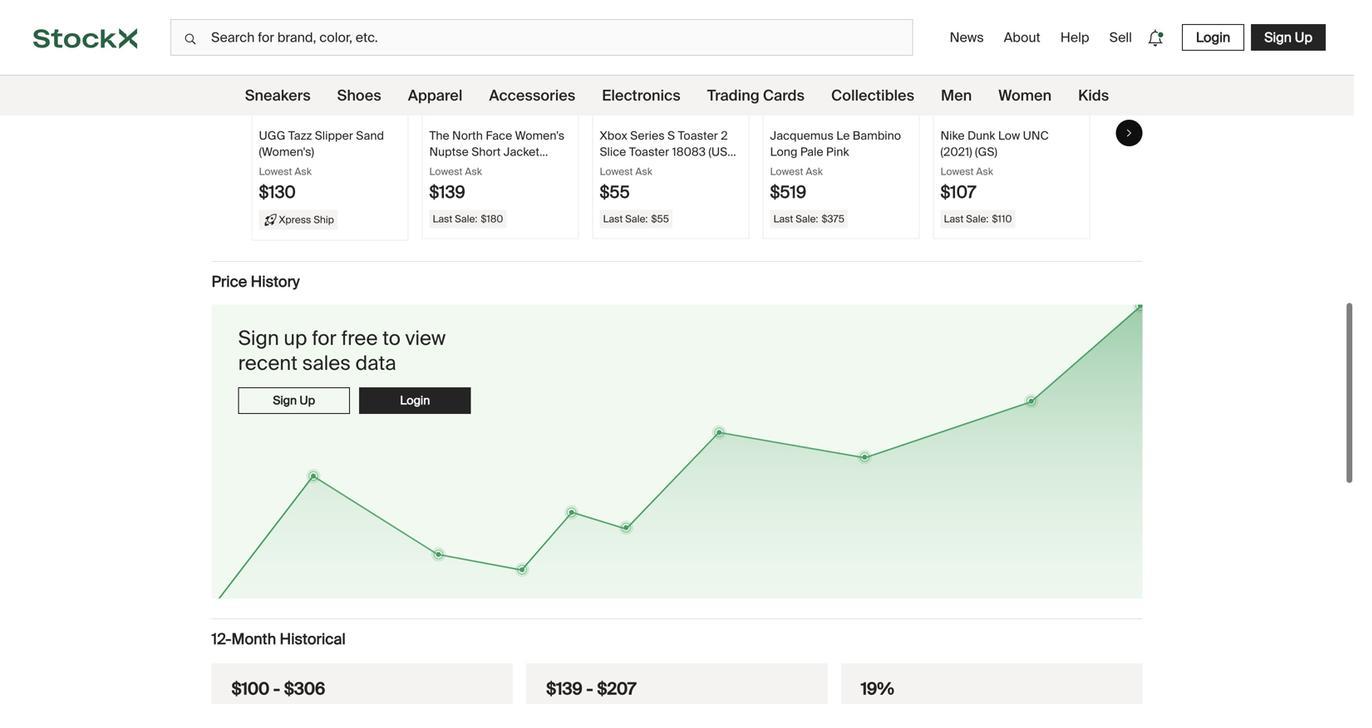 Task type: vqa. For each thing, say whether or not it's contained in the screenshot.
top Buy
no



Task type: describe. For each thing, give the bounding box(es) containing it.
- for $139
[[586, 679, 593, 700]]

sell link
[[1103, 22, 1139, 53]]

0 vertical spatial login button
[[1182, 24, 1245, 51]]

trading cards link
[[707, 76, 805, 116]]

to
[[383, 326, 401, 351]]

12-
[[212, 630, 232, 649]]

1 horizontal spatial $139
[[546, 679, 583, 700]]

series
[[630, 128, 665, 144]]

up for leftmost sign up button
[[300, 393, 315, 408]]

women link
[[999, 76, 1052, 116]]

0 horizontal spatial sign up
[[273, 393, 315, 408]]

2
[[721, 128, 728, 144]]

sneakers link
[[245, 76, 311, 116]]

jacquemus le bambino long pale pink image
[[783, 46, 900, 108]]

product category switcher element
[[0, 76, 1355, 116]]

last sale: $110
[[944, 212, 1012, 225]]

month
[[232, 630, 276, 649]]

the north face women's nuptse short jacket fuchsia pink
[[429, 128, 565, 176]]

xbox series s toaster 2 slice toaster  18083 (us plug)
[[600, 128, 728, 176]]

follow image for $55
[[723, 38, 743, 58]]

$139 inside lowest ask $139
[[429, 182, 465, 203]]

xbox series s toaster 2 slice toaster  18083 (us plug) image
[[613, 46, 729, 108]]

about link
[[998, 22, 1048, 53]]

cards
[[763, 86, 805, 105]]

accessories link
[[489, 76, 576, 116]]

electronics link
[[602, 76, 681, 116]]

slice
[[600, 144, 626, 160]]

men link
[[941, 76, 972, 116]]

sale: for $107
[[966, 212, 989, 225]]

0 vertical spatial sign up
[[1265, 29, 1313, 46]]

lowest inside ugg tazz slipper sand (women's) lowest ask $130
[[259, 165, 292, 178]]

long
[[770, 144, 798, 160]]

lowest inside nike dunk low unc (2021) (gs) lowest ask $107
[[941, 165, 974, 178]]

$207
[[597, 679, 636, 700]]

18083
[[672, 144, 706, 160]]

men
[[941, 86, 972, 105]]

xpress
[[279, 213, 311, 226]]

dunk
[[968, 128, 996, 144]]

last sale: $55
[[603, 212, 669, 225]]

move carousel right image
[[1125, 128, 1135, 138]]

nuptse
[[429, 144, 469, 160]]

- for $100
[[273, 679, 280, 700]]

$180
[[481, 212, 503, 225]]

lowest inside lowest ask $139
[[429, 165, 463, 178]]

free
[[341, 326, 378, 351]]

trading
[[707, 86, 760, 105]]

nike dunk low unc (2021) (gs) lowest ask $107
[[941, 128, 1049, 203]]

ask inside nike dunk low unc (2021) (gs) lowest ask $107
[[977, 165, 994, 178]]

(2021)
[[941, 144, 973, 160]]

follow image for $130
[[382, 38, 402, 58]]

notification unread icon image
[[1144, 26, 1167, 50]]

shoes
[[337, 86, 381, 105]]

1 horizontal spatial sign up button
[[1252, 24, 1326, 51]]

1 vertical spatial toaster
[[629, 144, 670, 160]]

about
[[1004, 29, 1041, 46]]

kids
[[1079, 86, 1109, 105]]

ugg tazz slipper sand (women's) image
[[272, 46, 388, 108]]

follow image for ask
[[893, 38, 913, 58]]

ask inside jacquemus le bambino long pale pink lowest ask $519
[[806, 165, 823, 178]]

(women's)
[[259, 144, 314, 160]]

recent
[[238, 350, 298, 376]]

fuchsia
[[429, 160, 472, 176]]

the north face women's nuptse short jacket fuchsia pink image
[[442, 46, 559, 108]]

$107
[[941, 182, 977, 203]]

last for $139
[[433, 212, 453, 225]]

sale: for $139
[[455, 212, 478, 225]]

north
[[452, 128, 483, 144]]

jacket
[[504, 144, 540, 160]]

ugg
[[259, 128, 286, 144]]

lowest ask $139
[[429, 165, 482, 203]]

collectibles
[[831, 86, 915, 105]]

plug)
[[600, 160, 627, 176]]

last for $107
[[944, 212, 964, 225]]

sneakers
[[245, 86, 311, 105]]

data
[[356, 350, 396, 376]]

accessories
[[489, 86, 576, 105]]

for
[[312, 326, 337, 351]]

price
[[212, 273, 247, 292]]

sign for leftmost sign up button
[[273, 393, 297, 408]]

$519
[[770, 182, 807, 203]]

lowest inside the lowest ask $55
[[600, 165, 633, 178]]

shoes link
[[337, 76, 381, 116]]

ask inside lowest ask $139
[[465, 165, 482, 178]]

0 horizontal spatial sign up button
[[238, 387, 350, 414]]

nike dunk low unc (2021) (gs) image
[[954, 46, 1070, 108]]

trading cards
[[707, 86, 805, 105]]

$100         -          $306
[[232, 679, 325, 700]]

news
[[950, 29, 984, 46]]

$55 for last sale: $55
[[651, 212, 669, 225]]



Task type: locate. For each thing, give the bounding box(es) containing it.
le
[[837, 128, 850, 144]]

2 horizontal spatial follow image
[[1064, 38, 1084, 58]]

sale: left the $375 on the right top of page
[[796, 212, 819, 225]]

5 ask from the left
[[977, 165, 994, 178]]

tazz
[[288, 128, 312, 144]]

2 follow image from the left
[[893, 38, 913, 58]]

follow image for $139
[[553, 38, 573, 58]]

bambino
[[853, 128, 902, 144]]

- left the $207 on the bottom
[[586, 679, 593, 700]]

lowest ask $55
[[600, 165, 653, 203]]

follow image up accessories on the left of page
[[553, 38, 573, 58]]

(us
[[709, 144, 728, 160]]

$55 inside the lowest ask $55
[[600, 182, 630, 203]]

history
[[251, 273, 300, 292]]

0 vertical spatial pink
[[826, 144, 849, 160]]

12-month historical
[[212, 630, 346, 649]]

last sale: $180
[[433, 212, 503, 225]]

ask down short
[[465, 165, 482, 178]]

1 horizontal spatial pink
[[826, 144, 849, 160]]

0 vertical spatial sign
[[1265, 29, 1292, 46]]

1 vertical spatial sign up button
[[238, 387, 350, 414]]

$55 for lowest ask $55
[[600, 182, 630, 203]]

1 follow image from the left
[[382, 38, 402, 58]]

sales
[[302, 350, 351, 376]]

low
[[999, 128, 1020, 144]]

lowest down slice
[[600, 165, 633, 178]]

jacquemus le bambino long pale pink lowest ask $519
[[770, 128, 902, 203]]

4 last from the left
[[944, 212, 964, 225]]

sand
[[356, 128, 384, 144]]

1 vertical spatial $139
[[546, 679, 583, 700]]

4 ask from the left
[[806, 165, 823, 178]]

xpress ship
[[279, 213, 334, 226]]

login button right the notification unread icon at top
[[1182, 24, 1245, 51]]

apparel link
[[408, 76, 463, 116]]

$139 down fuchsia
[[429, 182, 465, 203]]

follow image left sell link
[[1064, 38, 1084, 58]]

pink inside jacquemus le bambino long pale pink lowest ask $519
[[826, 144, 849, 160]]

0 vertical spatial sign up button
[[1252, 24, 1326, 51]]

lowest down "long"
[[770, 165, 804, 178]]

2 sale: from the left
[[625, 212, 648, 225]]

sale: for $55
[[625, 212, 648, 225]]

2 vertical spatial sign
[[273, 393, 297, 408]]

3 ask from the left
[[636, 165, 653, 178]]

0 vertical spatial toaster
[[678, 128, 718, 144]]

s
[[668, 128, 675, 144]]

$55 down the lowest ask $55
[[651, 212, 669, 225]]

apparel
[[408, 86, 463, 105]]

login button down "data"
[[359, 387, 471, 414]]

ask
[[295, 165, 312, 178], [465, 165, 482, 178], [636, 165, 653, 178], [806, 165, 823, 178], [977, 165, 994, 178]]

last down lowest ask $139 at the left top
[[433, 212, 453, 225]]

pink
[[826, 144, 849, 160], [474, 160, 497, 176]]

nike
[[941, 128, 965, 144]]

login for the top login button
[[1196, 29, 1231, 46]]

$55 down plug)
[[600, 182, 630, 203]]

0 horizontal spatial login button
[[359, 387, 471, 414]]

1 vertical spatial up
[[300, 393, 315, 408]]

ask down (women's)
[[295, 165, 312, 178]]

1 horizontal spatial login
[[1196, 29, 1231, 46]]

5 lowest from the left
[[941, 165, 974, 178]]

1 sale: from the left
[[455, 212, 478, 225]]

1 - from the left
[[273, 679, 280, 700]]

last
[[433, 212, 453, 225], [603, 212, 623, 225], [774, 212, 794, 225], [944, 212, 964, 225]]

3 last from the left
[[774, 212, 794, 225]]

0 horizontal spatial up
[[300, 393, 315, 408]]

sale: left "$180"
[[455, 212, 478, 225]]

sale:
[[455, 212, 478, 225], [625, 212, 648, 225], [796, 212, 819, 225], [966, 212, 989, 225]]

3 follow image from the left
[[1064, 38, 1084, 58]]

$110
[[992, 212, 1012, 225]]

$375
[[822, 212, 845, 225]]

0 horizontal spatial $55
[[600, 182, 630, 203]]

1 lowest from the left
[[259, 165, 292, 178]]

(gs)
[[975, 144, 998, 160]]

2 last from the left
[[603, 212, 623, 225]]

19%
[[861, 679, 895, 700]]

last sale: $375
[[774, 212, 845, 225]]

0 vertical spatial $139
[[429, 182, 465, 203]]

collectibles link
[[831, 76, 915, 116]]

sale: for $519
[[796, 212, 819, 225]]

lowest inside jacquemus le bambino long pale pink lowest ask $519
[[770, 165, 804, 178]]

1 vertical spatial login button
[[359, 387, 471, 414]]

$100
[[232, 679, 269, 700]]

lowest down (2021)
[[941, 165, 974, 178]]

jacquemus
[[770, 128, 834, 144]]

last down $107
[[944, 212, 964, 225]]

-
[[273, 679, 280, 700], [586, 679, 593, 700]]

women's
[[515, 128, 565, 144]]

sign inside sign up for free to view recent sales data
[[238, 326, 279, 351]]

1 vertical spatial $55
[[651, 212, 669, 225]]

2 - from the left
[[586, 679, 593, 700]]

1 vertical spatial sign
[[238, 326, 279, 351]]

toaster up 18083
[[678, 128, 718, 144]]

last for $519
[[774, 212, 794, 225]]

1 last from the left
[[433, 212, 453, 225]]

2 follow image from the left
[[723, 38, 743, 58]]

sign
[[1265, 29, 1292, 46], [238, 326, 279, 351], [273, 393, 297, 408]]

ask down pale
[[806, 165, 823, 178]]

login right the notification unread icon at top
[[1196, 29, 1231, 46]]

1 horizontal spatial follow image
[[723, 38, 743, 58]]

ugg tazz slipper sand (women's) lowest ask $130
[[259, 128, 384, 203]]

stockx logo link
[[0, 0, 170, 75]]

view
[[405, 326, 446, 351]]

last for $55
[[603, 212, 623, 225]]

$55
[[600, 182, 630, 203], [651, 212, 669, 225]]

0 horizontal spatial follow image
[[553, 38, 573, 58]]

$130
[[259, 182, 296, 203]]

sale: down the lowest ask $55
[[625, 212, 648, 225]]

0 horizontal spatial toaster
[[629, 144, 670, 160]]

0 horizontal spatial -
[[273, 679, 280, 700]]

1 follow image from the left
[[553, 38, 573, 58]]

1 horizontal spatial up
[[1295, 29, 1313, 46]]

slipper
[[315, 128, 353, 144]]

1 vertical spatial login
[[400, 393, 430, 408]]

- right $100
[[273, 679, 280, 700]]

$139 left the $207 on the bottom
[[546, 679, 583, 700]]

2 lowest from the left
[[429, 165, 463, 178]]

lowest
[[259, 165, 292, 178], [429, 165, 463, 178], [600, 165, 633, 178], [770, 165, 804, 178], [941, 165, 974, 178]]

1 vertical spatial pink
[[474, 160, 497, 176]]

0 vertical spatial login
[[1196, 29, 1231, 46]]

ship
[[314, 213, 334, 226]]

ask right plug)
[[636, 165, 653, 178]]

short
[[472, 144, 501, 160]]

1 horizontal spatial sign up
[[1265, 29, 1313, 46]]

ask inside ugg tazz slipper sand (women's) lowest ask $130
[[295, 165, 312, 178]]

$306
[[284, 679, 325, 700]]

last down $519
[[774, 212, 794, 225]]

2 ask from the left
[[465, 165, 482, 178]]

lowest down nuptse
[[429, 165, 463, 178]]

up
[[284, 326, 307, 351]]

ask inside the lowest ask $55
[[636, 165, 653, 178]]

price history
[[212, 273, 300, 292]]

pink inside the north face women's nuptse short jacket fuchsia pink
[[474, 160, 497, 176]]

sign for the rightmost sign up button
[[1265, 29, 1292, 46]]

0 horizontal spatial $139
[[429, 182, 465, 203]]

sign up for free to view recent sales data
[[238, 326, 446, 376]]

login for the left login button
[[400, 393, 430, 408]]

Search... search field
[[170, 19, 913, 56]]

up for the rightmost sign up button
[[1295, 29, 1313, 46]]

women
[[999, 86, 1052, 105]]

0 horizontal spatial pink
[[474, 160, 497, 176]]

0 vertical spatial $55
[[600, 182, 630, 203]]

last down the lowest ask $55
[[603, 212, 623, 225]]

help
[[1061, 29, 1090, 46]]

3 sale: from the left
[[796, 212, 819, 225]]

1 horizontal spatial follow image
[[893, 38, 913, 58]]

1 ask from the left
[[295, 165, 312, 178]]

news link
[[943, 22, 991, 53]]

$139           -            $207
[[546, 679, 636, 700]]

the
[[429, 128, 450, 144]]

xbox
[[600, 128, 628, 144]]

0 vertical spatial up
[[1295, 29, 1313, 46]]

3 lowest from the left
[[600, 165, 633, 178]]

pale
[[801, 144, 824, 160]]

toaster
[[678, 128, 718, 144], [629, 144, 670, 160]]

stockx logo image
[[33, 28, 137, 49]]

electronics
[[602, 86, 681, 105]]

follow image
[[382, 38, 402, 58], [893, 38, 913, 58]]

kids link
[[1079, 76, 1109, 116]]

sell
[[1110, 29, 1132, 46]]

follow image up trading
[[723, 38, 743, 58]]

4 lowest from the left
[[770, 165, 804, 178]]

pink down short
[[474, 160, 497, 176]]

1 vertical spatial sign up
[[273, 393, 315, 408]]

login
[[1196, 29, 1231, 46], [400, 393, 430, 408]]

help link
[[1054, 22, 1096, 53]]

login down view
[[400, 393, 430, 408]]

follow image
[[553, 38, 573, 58], [723, 38, 743, 58], [1064, 38, 1084, 58]]

0 horizontal spatial follow image
[[382, 38, 402, 58]]

1 horizontal spatial toaster
[[678, 128, 718, 144]]

sale: left $110 at the right top
[[966, 212, 989, 225]]

1 horizontal spatial $55
[[651, 212, 669, 225]]

ask down (gs)
[[977, 165, 994, 178]]

face
[[486, 128, 512, 144]]

unc
[[1023, 128, 1049, 144]]

toaster down series
[[629, 144, 670, 160]]

1 horizontal spatial login button
[[1182, 24, 1245, 51]]

lowest up $130
[[259, 165, 292, 178]]

historical
[[280, 630, 346, 649]]

pink down le in the top of the page
[[826, 144, 849, 160]]

0 horizontal spatial login
[[400, 393, 430, 408]]

4 sale: from the left
[[966, 212, 989, 225]]

1 horizontal spatial -
[[586, 679, 593, 700]]

$139
[[429, 182, 465, 203], [546, 679, 583, 700]]



